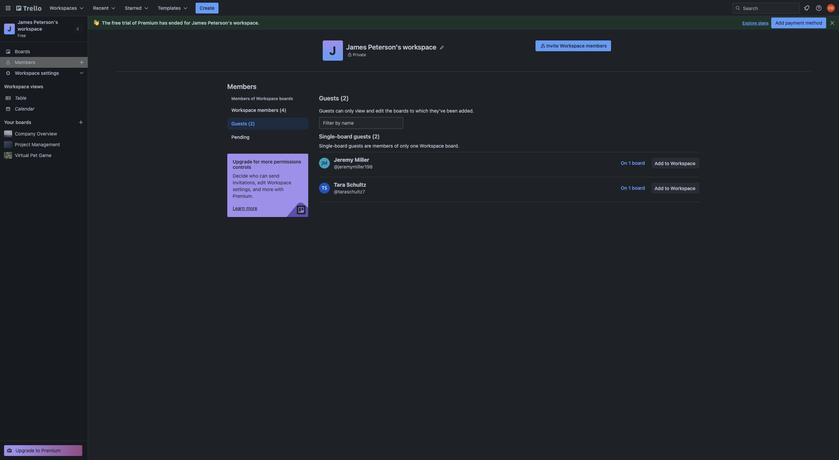 Task type: locate. For each thing, give the bounding box(es) containing it.
on for miller
[[621, 160, 628, 166]]

2 vertical spatial guests
[[232, 121, 247, 127]]

0 vertical spatial edit
[[376, 108, 384, 114]]

1 on from the top
[[621, 160, 628, 166]]

)
[[347, 95, 349, 102]]

1
[[629, 160, 631, 166], [629, 185, 631, 191]]

1 vertical spatial premium
[[41, 448, 61, 454]]

premium.
[[233, 193, 253, 199]]

1 horizontal spatial only
[[400, 143, 409, 149]]

can inside upgrade for more permissions controls decide who can send invitations, edit workspace settings, and more with premium.
[[260, 173, 268, 179]]

1 add to workspace from the top
[[655, 161, 696, 166]]

and down who
[[253, 187, 261, 192]]

1 1 from the top
[[629, 160, 631, 166]]

0 vertical spatial and
[[367, 108, 375, 114]]

2 horizontal spatial members
[[586, 43, 607, 49]]

1 vertical spatial single-
[[319, 143, 335, 149]]

0 horizontal spatial of
[[132, 20, 137, 26]]

add to workspace
[[655, 161, 696, 166], [655, 186, 696, 191]]

1 vertical spatial on
[[621, 185, 628, 191]]

0 horizontal spatial peterson's
[[34, 19, 58, 25]]

private
[[353, 52, 366, 57]]

0 vertical spatial add to workspace link
[[652, 158, 700, 169]]

guests for (2)
[[232, 121, 247, 127]]

0 horizontal spatial only
[[345, 108, 354, 114]]

2 vertical spatial workspace
[[403, 43, 437, 51]]

can right who
[[260, 173, 268, 179]]

workspace for james peterson's workspace free
[[18, 26, 42, 32]]

guests up are
[[354, 134, 371, 140]]

pending
[[232, 134, 250, 140]]

Search field
[[741, 3, 800, 13]]

0 vertical spatial single-
[[319, 134, 338, 140]]

0 vertical spatial (2)
[[248, 121, 255, 127]]

(
[[341, 95, 343, 102]]

can
[[336, 108, 344, 114], [260, 173, 268, 179]]

workspace settings button
[[0, 68, 88, 79]]

single-board guests (2) single-board guests are members of only one workspace board.
[[319, 134, 460, 149]]

1 vertical spatial for
[[254, 159, 260, 165]]

0 vertical spatial of
[[132, 20, 137, 26]]

0 vertical spatial guests
[[319, 95, 339, 102]]

view
[[355, 108, 365, 114]]

2 vertical spatial of
[[395, 143, 399, 149]]

0 horizontal spatial workspace
[[18, 26, 42, 32]]

1 horizontal spatial upgrade
[[233, 159, 252, 165]]

1 horizontal spatial premium
[[138, 20, 158, 26]]

0 horizontal spatial j
[[8, 25, 11, 33]]

0 vertical spatial on 1 board link
[[617, 158, 649, 169]]

guests
[[319, 95, 339, 102], [319, 108, 335, 114], [232, 121, 247, 127]]

1 vertical spatial guests
[[319, 108, 335, 114]]

peterson's
[[34, 19, 58, 25], [208, 20, 232, 26], [368, 43, 402, 51]]

single-
[[319, 134, 338, 140], [319, 143, 335, 149]]

1 vertical spatial can
[[260, 173, 268, 179]]

more left the with
[[262, 187, 274, 192]]

to
[[410, 108, 415, 114], [665, 161, 670, 166], [665, 186, 670, 191], [36, 448, 40, 454]]

james peterson's workspace free
[[18, 19, 59, 38]]

Filter by name text field
[[319, 117, 404, 129]]

wave image
[[93, 20, 99, 26]]

add inside button
[[776, 20, 785, 26]]

1 vertical spatial add
[[655, 161, 664, 166]]

payment
[[786, 20, 805, 26]]

2 vertical spatial members
[[232, 96, 250, 101]]

premium
[[138, 20, 158, 26], [41, 448, 61, 454]]

starred button
[[121, 3, 152, 14]]

premium inside upgrade to premium link
[[41, 448, 61, 454]]

workspace for james peterson's workspace
[[403, 43, 437, 51]]

j button
[[323, 41, 343, 61]]

1 on 1 board from the top
[[621, 160, 645, 166]]

add to workspace link for schultz
[[652, 183, 700, 194]]

learn
[[233, 206, 245, 211]]

board
[[338, 134, 353, 140], [335, 143, 348, 149], [632, 160, 645, 166], [632, 185, 645, 191]]

upgrade inside upgrade for more permissions controls decide who can send invitations, edit workspace settings, and more with premium.
[[233, 159, 252, 165]]

only
[[345, 108, 354, 114], [400, 143, 409, 149]]

invitations,
[[233, 180, 256, 186]]

1 vertical spatial on 1 board link
[[617, 183, 649, 194]]

banner
[[88, 16, 840, 30]]

0 vertical spatial on
[[621, 160, 628, 166]]

project management
[[15, 142, 60, 147]]

james for james peterson's workspace
[[346, 43, 367, 51]]

decide
[[233, 173, 248, 179]]

workspaces button
[[46, 3, 88, 14]]

james up free
[[18, 19, 32, 25]]

1 vertical spatial edit
[[258, 180, 266, 186]]

1 vertical spatial and
[[253, 187, 261, 192]]

2 horizontal spatial james
[[346, 43, 367, 51]]

more up the "send"
[[261, 159, 273, 165]]

add for miller
[[655, 161, 664, 166]]

james inside james peterson's workspace free
[[18, 19, 32, 25]]

2 vertical spatial members
[[373, 143, 393, 149]]

1 vertical spatial of
[[251, 96, 255, 101]]

your boards
[[4, 119, 31, 125]]

1 vertical spatial boards
[[394, 108, 409, 114]]

table link
[[15, 95, 84, 102]]

guests left ( at top left
[[319, 95, 339, 102]]

1 vertical spatial add to workspace
[[655, 186, 696, 191]]

2 horizontal spatial of
[[395, 143, 399, 149]]

add to workspace link
[[652, 158, 700, 169], [652, 183, 700, 194]]

boards right the
[[394, 108, 409, 114]]

of inside banner
[[132, 20, 137, 26]]

(2)
[[248, 121, 255, 127], [372, 134, 380, 140]]

1 horizontal spatial boards
[[279, 96, 293, 101]]

0 horizontal spatial members
[[258, 107, 279, 113]]

only left one
[[400, 143, 409, 149]]

1 vertical spatial on 1 board
[[621, 185, 645, 191]]

christina overa (christinaovera) image
[[828, 4, 836, 12]]

add payment method
[[776, 20, 823, 26]]

1 horizontal spatial members
[[373, 143, 393, 149]]

for inside upgrade for more permissions controls decide who can send invitations, edit workspace settings, and more with premium.
[[254, 159, 260, 165]]

0 vertical spatial upgrade
[[233, 159, 252, 165]]

2 horizontal spatial peterson's
[[368, 43, 402, 51]]

edit left the
[[376, 108, 384, 114]]

invite workspace members
[[547, 43, 607, 49]]

1 horizontal spatial j
[[330, 44, 336, 57]]

0 horizontal spatial premium
[[41, 448, 61, 454]]

1 horizontal spatial for
[[254, 159, 260, 165]]

board.
[[446, 143, 460, 149]]

1 vertical spatial 1
[[629, 185, 631, 191]]

boards
[[279, 96, 293, 101], [394, 108, 409, 114], [16, 119, 31, 125]]

(2) down filter by name text field
[[372, 134, 380, 140]]

2
[[343, 95, 347, 102]]

0 vertical spatial add
[[776, 20, 785, 26]]

1 vertical spatial only
[[400, 143, 409, 149]]

members up members of workspace boards
[[227, 83, 257, 90]]

add board image
[[78, 120, 84, 125]]

1 vertical spatial add to workspace link
[[652, 183, 700, 194]]

2 vertical spatial add
[[655, 186, 664, 191]]

guests up pending
[[232, 121, 247, 127]]

1 horizontal spatial (2)
[[372, 134, 380, 140]]

1 vertical spatial upgrade
[[16, 448, 34, 454]]

2 vertical spatial boards
[[16, 119, 31, 125]]

0 vertical spatial on 1 board
[[621, 160, 645, 166]]

upgrade inside upgrade to premium link
[[16, 448, 34, 454]]

0 vertical spatial 1
[[629, 160, 631, 166]]

j left 'private' in the left top of the page
[[330, 44, 336, 57]]

on for schultz
[[621, 185, 628, 191]]

0 vertical spatial for
[[184, 20, 191, 26]]

1 vertical spatial (2)
[[372, 134, 380, 140]]

on 1 board link
[[617, 158, 649, 169], [617, 183, 649, 194]]

workspace
[[560, 43, 585, 49], [15, 70, 40, 76], [4, 84, 29, 89], [256, 96, 278, 101], [232, 107, 256, 113], [420, 143, 444, 149], [671, 161, 696, 166], [267, 180, 292, 186], [671, 186, 696, 191]]

0 horizontal spatial james
[[18, 19, 32, 25]]

0 vertical spatial can
[[336, 108, 344, 114]]

which
[[416, 108, 429, 114]]

1 on 1 board link from the top
[[617, 158, 649, 169]]

j
[[8, 25, 11, 33], [330, 44, 336, 57]]

0 horizontal spatial boards
[[16, 119, 31, 125]]

add payment method button
[[772, 18, 827, 28]]

workspace
[[234, 20, 258, 26], [18, 26, 42, 32], [403, 43, 437, 51]]

members inside button
[[586, 43, 607, 49]]

for inside banner
[[184, 20, 191, 26]]

0 horizontal spatial for
[[184, 20, 191, 26]]

members
[[586, 43, 607, 49], [258, 107, 279, 113], [373, 143, 393, 149]]

j left james peterson's workspace free
[[8, 25, 11, 33]]

members up workspace members
[[232, 96, 250, 101]]

miller
[[355, 157, 370, 163]]

guests left are
[[349, 143, 363, 149]]

2 add to workspace link from the top
[[652, 183, 700, 194]]

of up workspace members
[[251, 96, 255, 101]]

guests for (
[[319, 95, 339, 102]]

settings,
[[233, 187, 252, 192]]

james up 'private' in the left top of the page
[[346, 43, 367, 51]]

2 on 1 board link from the top
[[617, 183, 649, 194]]

tara schultz @taraschultz7
[[334, 182, 366, 195]]

of right trial
[[132, 20, 137, 26]]

for up who
[[254, 159, 260, 165]]

james down create button
[[192, 20, 207, 26]]

only left view
[[345, 108, 354, 114]]

0 vertical spatial only
[[345, 108, 354, 114]]

members
[[15, 59, 35, 65], [227, 83, 257, 90], [232, 96, 250, 101]]

1 vertical spatial workspace
[[18, 26, 42, 32]]

2 on 1 board from the top
[[621, 185, 645, 191]]

jeremy
[[334, 157, 354, 163]]

.
[[258, 20, 260, 26]]

more right learn
[[246, 206, 258, 211]]

2 add to workspace from the top
[[655, 186, 696, 191]]

0 vertical spatial more
[[261, 159, 273, 165]]

add to workspace for schultz
[[655, 186, 696, 191]]

(2) down workspace members
[[248, 121, 255, 127]]

1 vertical spatial j
[[330, 44, 336, 57]]

workspace inside james peterson's workspace free
[[18, 26, 42, 32]]

on
[[621, 160, 628, 166], [621, 185, 628, 191]]

method
[[806, 20, 823, 26]]

and right view
[[367, 108, 375, 114]]

0 horizontal spatial and
[[253, 187, 261, 192]]

more inside button
[[246, 206, 258, 211]]

your boards with 3 items element
[[4, 118, 68, 127]]

0 vertical spatial j
[[8, 25, 11, 33]]

on 1 board for tara schultz
[[621, 185, 645, 191]]

1 for jeremy miller
[[629, 160, 631, 166]]

0 vertical spatial premium
[[138, 20, 158, 26]]

company overview link
[[15, 131, 84, 137]]

virtual
[[15, 153, 29, 158]]

of left one
[[395, 143, 399, 149]]

1 single- from the top
[[319, 134, 338, 140]]

add for schultz
[[655, 186, 664, 191]]

1 horizontal spatial and
[[367, 108, 375, 114]]

2 on from the top
[[621, 185, 628, 191]]

1 horizontal spatial workspace
[[234, 20, 258, 26]]

0 horizontal spatial can
[[260, 173, 268, 179]]

members down boards
[[15, 59, 35, 65]]

peterson's inside james peterson's workspace free
[[34, 19, 58, 25]]

2 horizontal spatial boards
[[394, 108, 409, 114]]

1 horizontal spatial can
[[336, 108, 344, 114]]

2 1 from the top
[[629, 185, 631, 191]]

boards up company
[[16, 119, 31, 125]]

edit down who
[[258, 180, 266, 186]]

j inside button
[[330, 44, 336, 57]]

of
[[132, 20, 137, 26], [251, 96, 255, 101], [395, 143, 399, 149]]

on 1 board
[[621, 160, 645, 166], [621, 185, 645, 191]]

boards up (4)
[[279, 96, 293, 101]]

invite
[[547, 43, 559, 49]]

0 vertical spatial add to workspace
[[655, 161, 696, 166]]

guests
[[354, 134, 371, 140], [349, 143, 363, 149]]

2 vertical spatial more
[[246, 206, 258, 211]]

0 vertical spatial boards
[[279, 96, 293, 101]]

primary element
[[0, 0, 840, 16]]

can down ( at top left
[[336, 108, 344, 114]]

2 horizontal spatial workspace
[[403, 43, 437, 51]]

0 vertical spatial members
[[586, 43, 607, 49]]

edit
[[376, 108, 384, 114], [258, 180, 266, 186]]

guests left view
[[319, 108, 335, 114]]

workspace settings
[[15, 70, 59, 76]]

on 1 board for jeremy miller
[[621, 160, 645, 166]]

( 2 )
[[341, 95, 349, 102]]

learn more button
[[233, 205, 258, 212]]

upgrade to premium link
[[4, 446, 82, 457]]

1 add to workspace link from the top
[[652, 158, 700, 169]]

0 horizontal spatial upgrade
[[16, 448, 34, 454]]

0 vertical spatial workspace
[[234, 20, 258, 26]]

controls
[[233, 164, 251, 170]]

workspace navigation collapse icon image
[[74, 24, 83, 34]]

for right ended
[[184, 20, 191, 26]]

overview
[[37, 131, 57, 137]]

0 horizontal spatial edit
[[258, 180, 266, 186]]

workspace inside upgrade for more permissions controls decide who can send invitations, edit workspace settings, and more with premium.
[[267, 180, 292, 186]]



Task type: vqa. For each thing, say whether or not it's contained in the screenshot.
Hire experienced writer's Hire
no



Task type: describe. For each thing, give the bounding box(es) containing it.
workspace inside button
[[560, 43, 585, 49]]

the
[[102, 20, 111, 26]]

1 horizontal spatial edit
[[376, 108, 384, 114]]

send
[[269, 173, 280, 179]]

1 for tara schultz
[[629, 185, 631, 191]]

project
[[15, 142, 30, 147]]

workspace inside "dropdown button"
[[15, 70, 40, 76]]

boards
[[15, 49, 30, 54]]

tara
[[334, 182, 345, 188]]

recent
[[93, 5, 109, 11]]

(2) inside "single-board guests (2) single-board guests are members of only one workspace board."
[[372, 134, 380, 140]]

explore
[[743, 21, 758, 26]]

workspace inside "single-board guests (2) single-board guests are members of only one workspace board."
[[420, 143, 444, 149]]

pending link
[[227, 131, 308, 143]]

trial
[[122, 20, 131, 26]]

1 vertical spatial guests
[[349, 143, 363, 149]]

calendar link
[[15, 106, 84, 112]]

has
[[159, 20, 168, 26]]

ended
[[169, 20, 183, 26]]

virtual pet game
[[15, 153, 51, 158]]

table
[[15, 95, 26, 101]]

recent button
[[89, 3, 120, 14]]

with
[[275, 187, 284, 192]]

who
[[249, 173, 258, 179]]

company overview
[[15, 131, 57, 137]]

been
[[447, 108, 458, 114]]

calendar
[[15, 106, 34, 112]]

your
[[4, 119, 14, 125]]

templates button
[[154, 3, 192, 14]]

settings
[[41, 70, 59, 76]]

j link
[[4, 24, 15, 34]]

members link
[[0, 57, 88, 68]]

👋
[[93, 20, 99, 26]]

game
[[39, 153, 51, 158]]

members inside "single-board guests (2) single-board guests are members of only one workspace board."
[[373, 143, 393, 149]]

of inside "single-board guests (2) single-board guests are members of only one workspace board."
[[395, 143, 399, 149]]

j for the j button
[[330, 44, 336, 57]]

edit inside upgrade for more permissions controls decide who can send invitations, edit workspace settings, and more with premium.
[[258, 180, 266, 186]]

add to workspace for miller
[[655, 161, 696, 166]]

0 horizontal spatial (2)
[[248, 121, 255, 127]]

1 vertical spatial members
[[227, 83, 257, 90]]

explore plans
[[743, 21, 769, 26]]

👋 the free trial of premium has ended for james peterson's workspace .
[[93, 20, 260, 26]]

upgrade for more permissions controls decide who can send invitations, edit workspace settings, and more with premium.
[[233, 159, 301, 199]]

workspace members
[[232, 107, 279, 113]]

explore plans button
[[743, 19, 769, 27]]

1 vertical spatial members
[[258, 107, 279, 113]]

starred
[[125, 5, 142, 11]]

open information menu image
[[816, 5, 823, 11]]

james peterson's workspace link
[[18, 19, 59, 32]]

and inside upgrade for more permissions controls decide who can send invitations, edit workspace settings, and more with premium.
[[253, 187, 261, 192]]

create
[[200, 5, 215, 11]]

company
[[15, 131, 36, 137]]

project management link
[[15, 141, 84, 148]]

are
[[365, 143, 372, 149]]

they've
[[430, 108, 446, 114]]

2 single- from the top
[[319, 143, 335, 149]]

schultz
[[347, 182, 366, 188]]

workspace views
[[4, 84, 43, 89]]

@taraschultz7
[[334, 189, 365, 195]]

virtual pet game link
[[15, 152, 84, 159]]

james peterson's workspace
[[346, 43, 437, 51]]

learn more
[[233, 206, 258, 211]]

added.
[[459, 108, 474, 114]]

one
[[411, 143, 419, 149]]

peterson's for james peterson's workspace
[[368, 43, 402, 51]]

sm image
[[540, 43, 547, 49]]

1 vertical spatial more
[[262, 187, 274, 192]]

plans
[[759, 21, 769, 26]]

templates
[[158, 5, 181, 11]]

upgrade for upgrade for more permissions controls decide who can send invitations, edit workspace settings, and more with premium.
[[233, 159, 252, 165]]

members of workspace boards
[[232, 96, 293, 101]]

j for the j link on the left
[[8, 25, 11, 33]]

guests can only view and edit the boards to which they've been added.
[[319, 108, 474, 114]]

upgrade to premium
[[16, 448, 61, 454]]

banner containing 👋
[[88, 16, 840, 30]]

upgrade for upgrade to premium
[[16, 448, 34, 454]]

boards inside "your boards with 3 items" 'element'
[[16, 119, 31, 125]]

boards link
[[0, 46, 88, 57]]

james for james peterson's workspace free
[[18, 19, 32, 25]]

(4)
[[280, 107, 287, 113]]

0 vertical spatial guests
[[354, 134, 371, 140]]

1 horizontal spatial of
[[251, 96, 255, 101]]

management
[[32, 142, 60, 147]]

search image
[[736, 5, 741, 11]]

0 notifications image
[[803, 4, 811, 12]]

peterson's for james peterson's workspace free
[[34, 19, 58, 25]]

invite workspace members button
[[536, 41, 611, 51]]

free
[[18, 33, 26, 38]]

the
[[385, 108, 393, 114]]

1 horizontal spatial peterson's
[[208, 20, 232, 26]]

permissions
[[274, 159, 301, 165]]

jeremy miller @jeremymiller198
[[334, 157, 373, 170]]

0 vertical spatial members
[[15, 59, 35, 65]]

on 1 board link for schultz
[[617, 183, 649, 194]]

add to workspace link for miller
[[652, 158, 700, 169]]

pet
[[30, 153, 37, 158]]

create button
[[196, 3, 219, 14]]

@jeremymiller198
[[334, 164, 373, 170]]

views
[[30, 84, 43, 89]]

1 horizontal spatial james
[[192, 20, 207, 26]]

only inside "single-board guests (2) single-board guests are members of only one workspace board."
[[400, 143, 409, 149]]

on 1 board link for miller
[[617, 158, 649, 169]]

back to home image
[[16, 3, 42, 14]]



